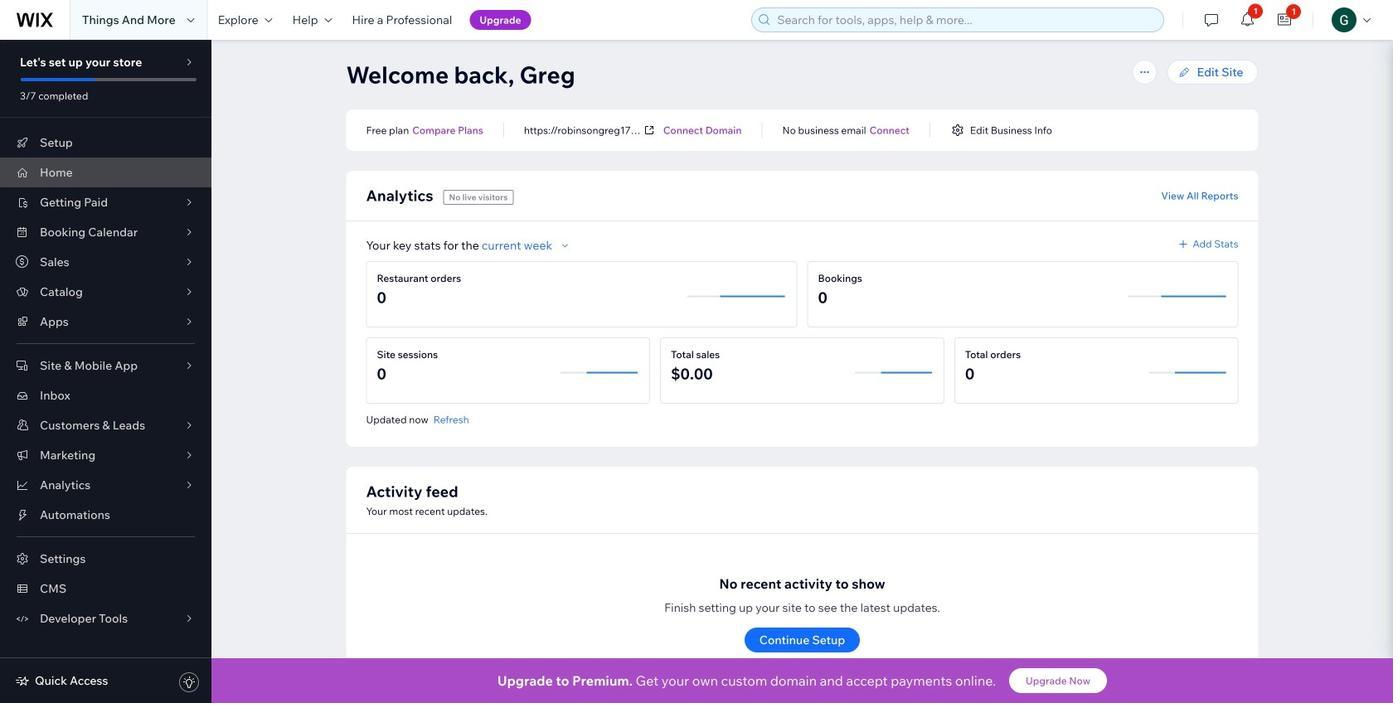 Task type: locate. For each thing, give the bounding box(es) containing it.
Search for tools, apps, help & more... field
[[773, 8, 1159, 32]]



Task type: vqa. For each thing, say whether or not it's contained in the screenshot.
Upgrade
no



Task type: describe. For each thing, give the bounding box(es) containing it.
sidebar element
[[0, 40, 212, 704]]



